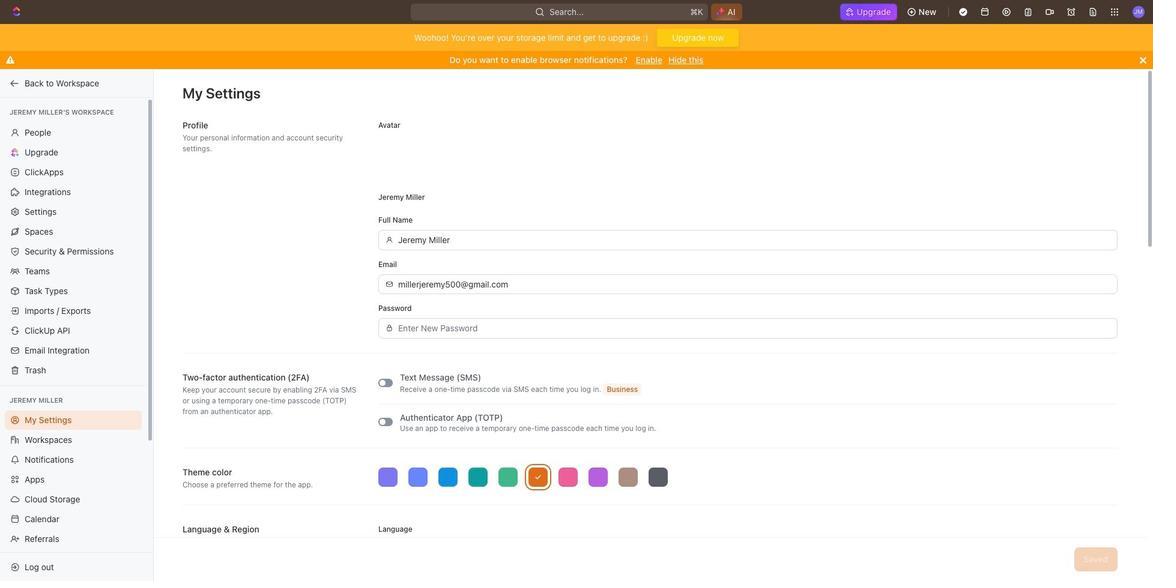 Task type: describe. For each thing, give the bounding box(es) containing it.
8 option from the left
[[589, 468, 608, 487]]

7 option from the left
[[559, 468, 578, 487]]

2 option from the left
[[409, 468, 428, 487]]

4 option from the left
[[469, 468, 488, 487]]

available on business plans or higher element
[[604, 384, 642, 396]]

9 option from the left
[[619, 468, 638, 487]]

5 option from the left
[[499, 468, 518, 487]]



Task type: vqa. For each thing, say whether or not it's contained in the screenshot.
first option from the right
yes



Task type: locate. For each thing, give the bounding box(es) containing it.
Enter Username text field
[[398, 231, 1111, 250]]

Enter Email text field
[[398, 275, 1111, 294]]

Enter New Password text field
[[398, 319, 1111, 338]]

10 option from the left
[[649, 468, 668, 487]]

6 option from the left
[[529, 468, 548, 487]]

option
[[379, 468, 398, 487], [409, 468, 428, 487], [439, 468, 458, 487], [469, 468, 488, 487], [499, 468, 518, 487], [529, 468, 548, 487], [559, 468, 578, 487], [589, 468, 608, 487], [619, 468, 638, 487], [649, 468, 668, 487]]

list box
[[379, 468, 1118, 487]]

3 option from the left
[[439, 468, 458, 487]]

1 option from the left
[[379, 468, 398, 487]]



